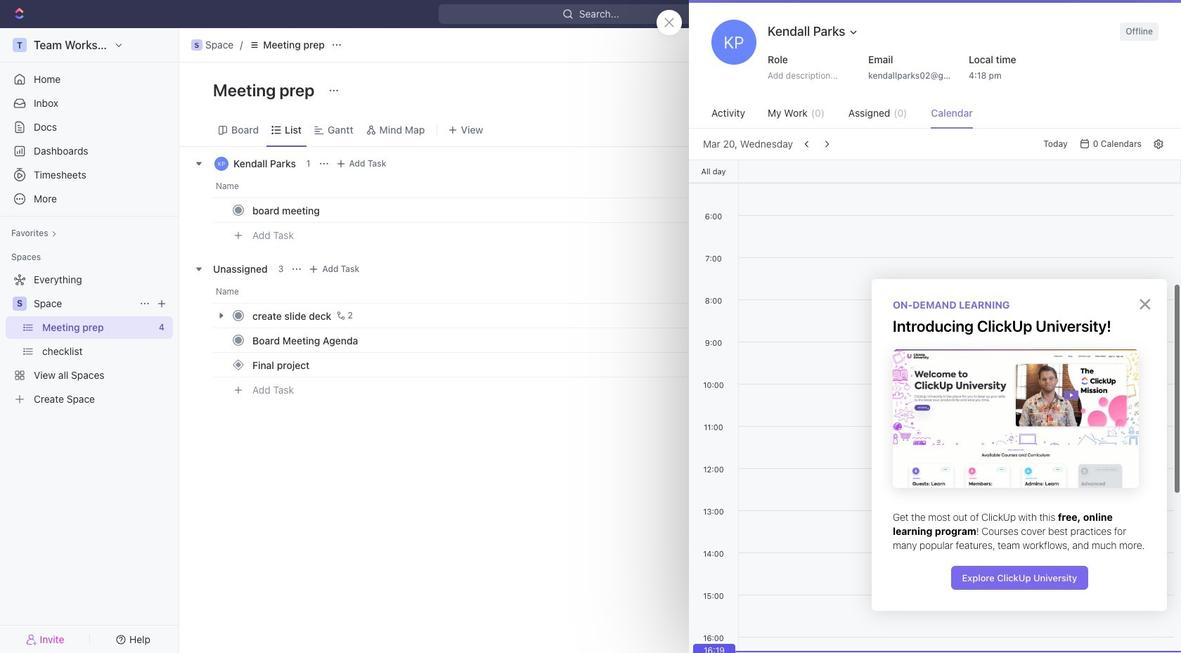 Task type: describe. For each thing, give the bounding box(es) containing it.
invite user image
[[26, 633, 37, 646]]

space, , element inside "tree"
[[13, 297, 27, 311]]

1 horizontal spatial space, , element
[[191, 39, 203, 51]]

team workspace, , element
[[13, 38, 27, 52]]



Task type: vqa. For each thing, say whether or not it's contained in the screenshot.
bottom other
no



Task type: locate. For each thing, give the bounding box(es) containing it.
space, , element
[[191, 39, 203, 51], [13, 297, 27, 311]]

0 vertical spatial space, , element
[[191, 39, 203, 51]]

1 vertical spatial space, , element
[[13, 297, 27, 311]]

dialog
[[872, 279, 1168, 611]]

sidebar navigation
[[0, 28, 182, 654]]

tree inside sidebar navigation
[[6, 269, 173, 411]]

0 horizontal spatial space, , element
[[13, 297, 27, 311]]

tree
[[6, 269, 173, 411]]



